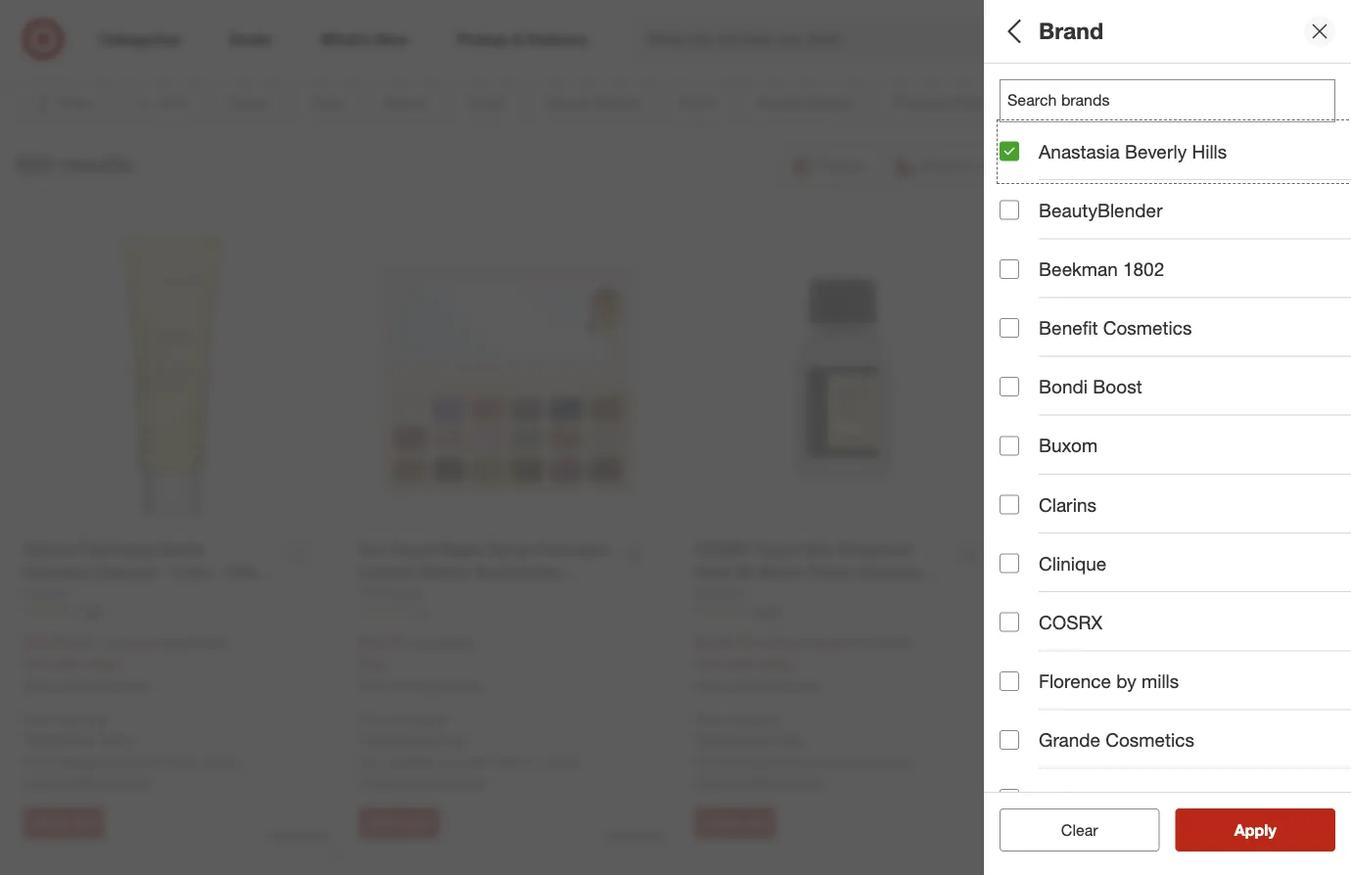 Task type: describe. For each thing, give the bounding box(es) containing it.
health facts
[[1000, 632, 1111, 655]]

$5.95 ( $5.89 /fluid ounce ) reg $8.50 sale ends today when purchased online
[[695, 633, 911, 694]]

9227 link
[[1031, 604, 1329, 621]]

when purchased online
[[1031, 680, 1156, 695]]

florence by mills
[[1039, 670, 1180, 693]]

available for $24.00
[[49, 755, 102, 772]]

-
[[1074, 634, 1080, 654]]

hills inside brand anastasia beverly hills
[[1113, 239, 1139, 257]]

austin for $24.00
[[121, 755, 160, 772]]

it cosmetics
[[1039, 788, 1149, 811]]

shade range button
[[1000, 475, 1352, 544]]

wellness standard button
[[1000, 749, 1352, 818]]

exclusions for the 'check nearby stores' button corresponding to $27.00 exclusions apply. link
[[364, 731, 429, 749]]

( for $5.95
[[737, 635, 741, 652]]

benefit cosmetics
[[1039, 317, 1193, 339]]

$8.50
[[878, 635, 911, 652]]

hills inside 'brand' dialog
[[1193, 140, 1228, 163]]

$3.50 - $8.40
[[1031, 634, 1122, 654]]

nearby for $27.00
[[402, 775, 444, 792]]

all filters
[[1000, 17, 1094, 45]]

color button
[[1000, 269, 1352, 338]]

865 link
[[23, 603, 320, 620]]

bondi boost
[[1039, 376, 1143, 398]]

check nearby stores button for $27.00
[[359, 774, 486, 793]]

deals
[[1000, 84, 1050, 106]]

south for $24.00
[[163, 755, 200, 772]]

purchased inside $27.00 reg $54.00 sale when purchased online
[[393, 679, 449, 694]]

3 austin from the left
[[793, 755, 832, 772]]

shipping inside free shipping * exclusions apply.
[[1062, 712, 1114, 729]]

it
[[1039, 788, 1055, 811]]

beverly inside brand anastasia beverly hills
[[1064, 239, 1109, 257]]

florence
[[1039, 670, 1112, 693]]

$5.71
[[77, 635, 111, 652]]

purchased inside '$5.95 ( $5.89 /fluid ounce ) reg $8.50 sale ends today when purchased online'
[[729, 679, 785, 694]]

$5.95
[[695, 633, 733, 653]]

boost
[[1094, 376, 1143, 398]]

product form button
[[1000, 544, 1352, 612]]

benefit button
[[1000, 681, 1352, 749]]

Florence by mills checkbox
[[1000, 672, 1020, 691]]

1997 link
[[695, 603, 992, 620]]

beekman 1802
[[1039, 258, 1165, 280]]

see results button
[[1176, 809, 1336, 852]]

at for $24.00
[[106, 755, 118, 772]]

/ounce
[[111, 635, 154, 652]]

sale inside $27.00 reg $54.00 sale when purchased online
[[359, 655, 386, 672]]

clarins
[[1039, 494, 1097, 516]]

type button
[[1000, 132, 1352, 201]]

exclusions apply. link up wellness standard
[[1036, 732, 1142, 750]]

* inside free shipping * exclusions apply.
[[1114, 712, 1119, 729]]

Anastasia Beverly Hills checkbox
[[1000, 142, 1020, 161]]

$3.50
[[1031, 634, 1069, 654]]

anastasia beverly hills
[[1039, 140, 1228, 163]]

exclusions for third the 'check nearby stores' button from the left's exclusions apply. link
[[700, 731, 765, 749]]

3 nearby from the left
[[738, 775, 780, 792]]

$27.00
[[359, 633, 406, 653]]

apply button
[[1176, 809, 1336, 852]]

exclusions for exclusions apply. link for the 'check nearby stores' button associated with $24.00
[[28, 731, 93, 749]]

wellness
[[1000, 770, 1079, 792]]

when inside $27.00 reg $54.00 sale when purchased online
[[359, 679, 390, 694]]

Bondi Boost checkbox
[[1000, 377, 1020, 397]]

when inside $24.00 ( $5.71 /ounce ) reg $30.00 sale ends today when purchased online
[[23, 679, 54, 694]]

not for $27.00
[[359, 755, 381, 772]]

search button
[[1090, 18, 1137, 65]]

sale inside '$5.95 ( $5.89 /fluid ounce ) reg $8.50 sale ends today when purchased online'
[[695, 655, 722, 672]]

all
[[1000, 17, 1027, 45]]

6
[[420, 604, 426, 619]]

facts
[[1063, 632, 1111, 655]]

type
[[1000, 152, 1042, 175]]

shipping for the 'check nearby stores' button corresponding to $27.00 exclusions apply. link
[[390, 711, 442, 728]]

shipping for third the 'check nearby stores' button from the left's exclusions apply. link
[[726, 711, 778, 728]]

sale inside $24.00 ( $5.71 /ounce ) reg $30.00 sale ends today when purchased online
[[23, 655, 50, 672]]

product
[[1000, 564, 1071, 586]]

$24.00
[[23, 633, 70, 653]]

check for $24.00
[[23, 775, 63, 792]]

search
[[1090, 31, 1137, 51]]

free for the 'check nearby stores' button corresponding to $27.00 exclusions apply. link
[[359, 711, 386, 728]]

BeautyBlender checkbox
[[1000, 201, 1020, 220]]

exclusions inside free shipping * exclusions apply.
[[1036, 732, 1101, 750]]

deals button
[[1000, 64, 1352, 132]]

brand anastasia beverly hills
[[1000, 214, 1139, 257]]

cosmetics for it cosmetics
[[1060, 788, 1149, 811]]

free for third the 'check nearby stores' button from the left's exclusions apply. link
[[695, 711, 722, 728]]

austin for $27.00
[[457, 755, 496, 772]]

free shipping * exclusions apply.
[[1031, 712, 1142, 750]]

rating
[[1058, 358, 1116, 381]]

all
[[1093, 821, 1109, 840]]

584
[[16, 151, 53, 178]]

form
[[1076, 564, 1122, 586]]

health facts button
[[1000, 612, 1352, 681]]

lamar for $24.00
[[204, 755, 242, 772]]

none text field inside 'brand' dialog
[[1000, 79, 1336, 122]]

7
[[1319, 20, 1324, 32]]

bondi
[[1039, 376, 1088, 398]]

ends inside '$5.95 ( $5.89 /fluid ounce ) reg $8.50 sale ends today when purchased online'
[[726, 655, 756, 672]]

$8.40
[[1084, 634, 1122, 654]]

beekman
[[1039, 258, 1118, 280]]

color
[[1000, 290, 1048, 312]]

grande cosmetics
[[1039, 729, 1195, 752]]

stores for $27.00
[[448, 775, 486, 792]]

shipping for exclusions apply. link for the 'check nearby stores' button associated with $24.00
[[54, 711, 106, 728]]

price
[[1000, 427, 1046, 449]]

standard
[[1084, 770, 1165, 792]]

6 link
[[359, 603, 656, 620]]

guest
[[1000, 358, 1053, 381]]

clear button
[[1000, 809, 1160, 852]]

see
[[1215, 821, 1243, 840]]

exclusions apply. link for the 'check nearby stores' button associated with $24.00
[[28, 731, 134, 749]]

purchased inside $24.00 ( $5.71 /ounce ) reg $30.00 sale ends today when purchased online
[[57, 679, 113, 694]]

584 results
[[16, 151, 132, 178]]

free shipping * * exclusions apply. not available at austin south lamar check nearby stores for $27.00
[[359, 711, 578, 792]]



Task type: locate. For each thing, give the bounding box(es) containing it.
online inside $27.00 reg $54.00 sale when purchased online
[[452, 679, 484, 694]]

3 south from the left
[[835, 755, 872, 772]]

when
[[23, 679, 54, 694], [359, 679, 390, 694], [695, 679, 726, 694], [1031, 680, 1062, 695]]

shipping down $27.00 reg $54.00 sale when purchased online
[[390, 711, 442, 728]]

1 horizontal spatial not
[[359, 755, 381, 772]]

1 horizontal spatial at
[[442, 755, 454, 772]]

product form
[[1000, 564, 1122, 586]]

1 austin from the left
[[121, 755, 160, 772]]

clear for clear all
[[1052, 821, 1089, 840]]

reg
[[161, 635, 181, 652], [410, 635, 430, 652], [854, 635, 874, 652]]

today inside $24.00 ( $5.71 /ounce ) reg $30.00 sale ends today when purchased online
[[88, 655, 122, 672]]

shade
[[1000, 495, 1056, 518]]

/fluid
[[774, 635, 805, 652]]

2 horizontal spatial lamar
[[876, 755, 914, 772]]

results
[[60, 151, 132, 178], [1247, 821, 1298, 840]]

at for $27.00
[[442, 755, 454, 772]]

cosmetics up 'standard'
[[1106, 729, 1195, 752]]

filters
[[1034, 17, 1094, 45]]

1 horizontal spatial available
[[385, 755, 438, 772]]

anastasia up beautyblender
[[1039, 140, 1120, 163]]

3 reg from the left
[[854, 635, 874, 652]]

2 austin from the left
[[457, 755, 496, 772]]

sale
[[23, 655, 50, 672], [359, 655, 386, 672], [695, 655, 722, 672]]

cosmetics for benefit cosmetics
[[1104, 317, 1193, 339]]

beautyblender
[[1039, 199, 1163, 222]]

What can we help you find? suggestions appear below search field
[[636, 18, 1104, 61]]

health
[[1000, 632, 1058, 655]]

) down 1997 "link"
[[847, 635, 850, 652]]

when right florence by mills 'checkbox'
[[1031, 680, 1062, 695]]

( inside '$5.95 ( $5.89 /fluid ounce ) reg $8.50 sale ends today when purchased online'
[[737, 635, 741, 652]]

benefit inside 'brand' dialog
[[1039, 317, 1099, 339]]

0 vertical spatial hills
[[1193, 140, 1228, 163]]

1 horizontal spatial nearby
[[402, 775, 444, 792]]

1 check nearby stores button from the left
[[23, 774, 150, 793]]

shipping up grande
[[1062, 712, 1114, 729]]

stores for $24.00
[[112, 775, 150, 792]]

cosrx
[[1039, 611, 1103, 634]]

mills
[[1142, 670, 1180, 693]]

1 sponsored from the left
[[269, 829, 327, 844]]

1 horizontal spatial today
[[760, 655, 794, 672]]

grande
[[1039, 729, 1101, 752]]

0 horizontal spatial austin
[[121, 755, 160, 772]]

) inside '$5.95 ( $5.89 /fluid ounce ) reg $8.50 sale ends today when purchased online'
[[847, 635, 850, 652]]

1 horizontal spatial )
[[847, 635, 850, 652]]

apply. down $24.00 ( $5.71 /ounce ) reg $30.00 sale ends today when purchased online
[[97, 731, 134, 749]]

$24.00 ( $5.71 /ounce ) reg $30.00 sale ends today when purchased online
[[23, 633, 226, 694]]

1 stores from the left
[[112, 775, 150, 792]]

brand dialog
[[985, 0, 1352, 876]]

2 horizontal spatial nearby
[[738, 775, 780, 792]]

price button
[[1000, 407, 1352, 475]]

2 nearby from the left
[[402, 775, 444, 792]]

3 check nearby stores button from the left
[[695, 774, 822, 793]]

brand
[[1039, 17, 1104, 45], [1000, 214, 1054, 237]]

online inside $24.00 ( $5.71 /ounce ) reg $30.00 sale ends today when purchased online
[[116, 679, 147, 694]]

2 horizontal spatial austin
[[793, 755, 832, 772]]

1 vertical spatial results
[[1247, 821, 1298, 840]]

1 horizontal spatial south
[[499, 755, 536, 772]]

2 horizontal spatial stores
[[784, 775, 822, 792]]

1 not from the left
[[23, 755, 45, 772]]

2 south from the left
[[499, 755, 536, 772]]

anastasia inside brand anastasia beverly hills
[[1000, 239, 1060, 257]]

shade range
[[1000, 495, 1118, 518]]

1 horizontal spatial sale
[[359, 655, 386, 672]]

sponsored for $27.00
[[605, 829, 663, 844]]

1 horizontal spatial lamar
[[540, 755, 578, 772]]

brand up the beekman 1802 option
[[1000, 214, 1054, 237]]

1 reg from the left
[[161, 635, 181, 652]]

2 at from the left
[[442, 755, 454, 772]]

3 sale from the left
[[695, 655, 722, 672]]

0 horizontal spatial sponsored
[[269, 829, 327, 844]]

free for exclusions apply. link for the 'check nearby stores' button associated with $24.00
[[23, 711, 50, 728]]

1 south from the left
[[163, 755, 200, 772]]

at
[[106, 755, 118, 772], [442, 755, 454, 772], [778, 755, 790, 772]]

0 horizontal spatial check nearby stores button
[[23, 774, 150, 793]]

sale down $24.00
[[23, 655, 50, 672]]

free inside free shipping * exclusions apply.
[[1031, 712, 1058, 729]]

0 vertical spatial brand
[[1039, 17, 1104, 45]]

beverly
[[1126, 140, 1188, 163], [1064, 239, 1109, 257]]

2 today from the left
[[760, 655, 794, 672]]

1 nearby from the left
[[66, 775, 108, 792]]

when down $5.95
[[695, 679, 726, 694]]

2 ( from the left
[[737, 635, 741, 652]]

1 ) from the left
[[154, 635, 157, 652]]

clinique
[[1039, 553, 1107, 575]]

hills
[[1193, 140, 1228, 163], [1113, 239, 1139, 257]]

exclusions apply. link for third the 'check nearby stores' button from the left
[[700, 731, 806, 749]]

available for $27.00
[[385, 755, 438, 772]]

0 horizontal spatial sale
[[23, 655, 50, 672]]

2 horizontal spatial not
[[695, 755, 717, 772]]

exclusions apply. link
[[28, 731, 134, 749], [364, 731, 470, 749], [700, 731, 806, 749], [1036, 732, 1142, 750]]

free down $24.00
[[23, 711, 50, 728]]

buxom
[[1039, 435, 1098, 457]]

clear inside all filters "dialog"
[[1052, 821, 1089, 840]]

1 ( from the left
[[74, 635, 77, 652]]

2 clear from the left
[[1062, 821, 1099, 840]]

1 ends from the left
[[54, 655, 84, 672]]

apply. inside free shipping * exclusions apply.
[[1105, 732, 1142, 750]]

nearby for $24.00
[[66, 775, 108, 792]]

ends down $5.89
[[726, 655, 756, 672]]

0 horizontal spatial today
[[88, 655, 122, 672]]

online inside '$5.95 ( $5.89 /fluid ounce ) reg $8.50 sale ends today when purchased online'
[[788, 679, 820, 694]]

1 horizontal spatial free shipping * * exclusions apply. not available at austin south lamar check nearby stores
[[359, 711, 578, 792]]

2 ends from the left
[[726, 655, 756, 672]]

0 horizontal spatial nearby
[[66, 775, 108, 792]]

beverly down deals "button"
[[1126, 140, 1188, 163]]

lamar for $27.00
[[540, 755, 578, 772]]

1 check from the left
[[23, 775, 63, 792]]

lamar
[[204, 755, 242, 772], [540, 755, 578, 772], [876, 755, 914, 772]]

1 horizontal spatial austin
[[457, 755, 496, 772]]

ends down $24.00
[[54, 655, 84, 672]]

anastasia up the beekman 1802 option
[[1000, 239, 1060, 257]]

2 horizontal spatial at
[[778, 755, 790, 772]]

clear left all
[[1052, 821, 1089, 840]]

today inside '$5.95 ( $5.89 /fluid ounce ) reg $8.50 sale ends today when purchased online'
[[760, 655, 794, 672]]

0 vertical spatial results
[[60, 151, 132, 178]]

Clarins checkbox
[[1000, 495, 1020, 515]]

ends inside $24.00 ( $5.71 /ounce ) reg $30.00 sale ends today when purchased online
[[54, 655, 84, 672]]

1 vertical spatial cosmetics
[[1106, 729, 1195, 752]]

1 free shipping * * exclusions apply. not available at austin south lamar check nearby stores from the left
[[23, 711, 242, 792]]

results for 584 results
[[60, 151, 132, 178]]

south
[[163, 755, 200, 772], [499, 755, 536, 772], [835, 755, 872, 772]]

0 horizontal spatial (
[[74, 635, 77, 652]]

0 horizontal spatial beverly
[[1064, 239, 1109, 257]]

clear
[[1052, 821, 1089, 840], [1062, 821, 1099, 840]]

purchased down $5.89
[[729, 679, 785, 694]]

0 horizontal spatial free shipping * * exclusions apply. not available at austin south lamar check nearby stores
[[23, 711, 242, 792]]

2 sponsored from the left
[[605, 829, 663, 844]]

Beekman 1802 checkbox
[[1000, 259, 1020, 279]]

benefit inside button
[[1000, 701, 1063, 724]]

1 vertical spatial anastasia
[[1000, 239, 1060, 257]]

3 stores from the left
[[784, 775, 822, 792]]

0 horizontal spatial south
[[163, 755, 200, 772]]

beverly inside 'brand' dialog
[[1126, 140, 1188, 163]]

brand for brand
[[1039, 17, 1104, 45]]

cosmetics down 1802
[[1104, 317, 1193, 339]]

2 horizontal spatial reg
[[854, 635, 874, 652]]

1 at from the left
[[106, 755, 118, 772]]

2 ) from the left
[[847, 635, 850, 652]]

3 check from the left
[[695, 775, 735, 792]]

2 horizontal spatial check
[[695, 775, 735, 792]]

reg down 6
[[410, 635, 430, 652]]

benefit for benefit
[[1000, 701, 1063, 724]]

cosmetics
[[1104, 317, 1193, 339], [1106, 729, 1195, 752], [1060, 788, 1149, 811]]

865
[[84, 604, 103, 619]]

2 sale from the left
[[359, 655, 386, 672]]

2 reg from the left
[[410, 635, 430, 652]]

when down $27.00
[[359, 679, 390, 694]]

brand inside dialog
[[1039, 17, 1104, 45]]

1 available from the left
[[49, 755, 102, 772]]

check for $27.00
[[359, 775, 399, 792]]

2 horizontal spatial free shipping * * exclusions apply. not available at austin south lamar check nearby stores
[[695, 711, 914, 792]]

hills down deals "button"
[[1193, 140, 1228, 163]]

results right the see
[[1247, 821, 1298, 840]]

1 vertical spatial benefit
[[1000, 701, 1063, 724]]

cosmetics for grande cosmetics
[[1106, 729, 1195, 752]]

results inside button
[[1247, 821, 1298, 840]]

exclusions apply. link down $24.00 ( $5.71 /ounce ) reg $30.00 sale ends today when purchased online
[[28, 731, 134, 749]]

not for $24.00
[[23, 755, 45, 772]]

1 vertical spatial brand
[[1000, 214, 1054, 237]]

benefit up grande cosmetics option
[[1000, 701, 1063, 724]]

2 horizontal spatial sale
[[695, 655, 722, 672]]

1 horizontal spatial ends
[[726, 655, 756, 672]]

1 vertical spatial hills
[[1113, 239, 1139, 257]]

2 available from the left
[[385, 755, 438, 772]]

0 vertical spatial benefit
[[1039, 317, 1099, 339]]

clear all button
[[1000, 809, 1160, 852]]

free shipping * * exclusions apply. not available at austin south lamar check nearby stores for $24.00
[[23, 711, 242, 792]]

0 horizontal spatial hills
[[1113, 239, 1139, 257]]

when inside '$5.95 ( $5.89 /fluid ounce ) reg $8.50 sale ends today when purchased online'
[[695, 679, 726, 694]]

(
[[74, 635, 77, 652], [737, 635, 741, 652]]

2 lamar from the left
[[540, 755, 578, 772]]

) inside $24.00 ( $5.71 /ounce ) reg $30.00 sale ends today when purchased online
[[154, 635, 157, 652]]

Benefit Cosmetics checkbox
[[1000, 318, 1020, 338]]

shipping down $24.00 ( $5.71 /ounce ) reg $30.00 sale ends today when purchased online
[[54, 711, 106, 728]]

COSRX checkbox
[[1000, 613, 1020, 633]]

reg inside '$5.95 ( $5.89 /fluid ounce ) reg $8.50 sale ends today when purchased online'
[[854, 635, 874, 652]]

3 not from the left
[[695, 755, 717, 772]]

Clinique checkbox
[[1000, 554, 1020, 574]]

0 horizontal spatial )
[[154, 635, 157, 652]]

apply. down '$5.95 ( $5.89 /fluid ounce ) reg $8.50 sale ends today when purchased online'
[[769, 731, 806, 749]]

*
[[106, 711, 111, 728], [442, 711, 447, 728], [778, 711, 783, 728], [1114, 712, 1119, 729], [23, 731, 28, 749], [359, 731, 364, 749], [695, 731, 700, 749]]

) down 865 link
[[154, 635, 157, 652]]

apply. up 'standard'
[[1105, 732, 1142, 750]]

exclusions apply. link down $27.00 reg $54.00 sale when purchased online
[[364, 731, 470, 749]]

( right $5.95
[[737, 635, 741, 652]]

sponsored for $24.00
[[269, 829, 327, 844]]

1 horizontal spatial check
[[359, 775, 399, 792]]

3 available from the left
[[721, 755, 774, 772]]

2 vertical spatial cosmetics
[[1060, 788, 1149, 811]]

exclusions apply. link for the 'check nearby stores' button corresponding to $27.00
[[364, 731, 470, 749]]

1802
[[1124, 258, 1165, 280]]

today down /fluid on the right of the page
[[760, 655, 794, 672]]

purchased down $5.71 at the bottom
[[57, 679, 113, 694]]

free up grande
[[1031, 712, 1058, 729]]

1 lamar from the left
[[204, 755, 242, 772]]

results right 584
[[60, 151, 132, 178]]

None text field
[[1000, 79, 1336, 122]]

free down $27.00 reg $54.00 sale when purchased online
[[359, 711, 386, 728]]

clear inside 'brand' dialog
[[1062, 821, 1099, 840]]

1 horizontal spatial (
[[737, 635, 741, 652]]

1 today from the left
[[88, 655, 122, 672]]

2 horizontal spatial check nearby stores button
[[695, 774, 822, 793]]

2 free shipping * * exclusions apply. not available at austin south lamar check nearby stores from the left
[[359, 711, 578, 792]]

reg left $8.50
[[854, 635, 874, 652]]

0 horizontal spatial stores
[[112, 775, 150, 792]]

0 horizontal spatial not
[[23, 755, 45, 772]]

0 horizontal spatial ends
[[54, 655, 84, 672]]

wellness standard
[[1000, 770, 1165, 792]]

reg down 865 link
[[161, 635, 181, 652]]

ounce
[[809, 635, 847, 652]]

hills up 1802
[[1113, 239, 1139, 257]]

0 horizontal spatial check
[[23, 775, 63, 792]]

purchased
[[57, 679, 113, 694], [393, 679, 449, 694], [729, 679, 785, 694], [1065, 680, 1121, 695]]

$27.00 reg $54.00 sale when purchased online
[[359, 633, 484, 694]]

7 link
[[1289, 18, 1332, 61]]

purchased down facts
[[1065, 680, 1121, 695]]

2 check nearby stores button from the left
[[359, 774, 486, 793]]

1997
[[756, 604, 782, 619]]

0 vertical spatial cosmetics
[[1104, 317, 1193, 339]]

benefit for benefit cosmetics
[[1039, 317, 1099, 339]]

2 stores from the left
[[448, 775, 486, 792]]

check nearby stores button
[[23, 774, 150, 793], [359, 774, 486, 793], [695, 774, 822, 793]]

apply. for third the 'check nearby stores' button from the left's exclusions apply. link
[[769, 731, 806, 749]]

3 free shipping * * exclusions apply. not available at austin south lamar check nearby stores from the left
[[695, 711, 914, 792]]

2 check from the left
[[359, 775, 399, 792]]

check
[[23, 775, 63, 792], [359, 775, 399, 792], [695, 775, 735, 792]]

0 horizontal spatial lamar
[[204, 755, 242, 772]]

2 horizontal spatial available
[[721, 755, 774, 772]]

austin
[[121, 755, 160, 772], [457, 755, 496, 772], [793, 755, 832, 772]]

0 vertical spatial beverly
[[1126, 140, 1188, 163]]

free down $5.95
[[695, 711, 722, 728]]

reg inside $24.00 ( $5.71 /ounce ) reg $30.00 sale ends today when purchased online
[[161, 635, 181, 652]]

when down $24.00
[[23, 679, 54, 694]]

anastasia inside 'brand' dialog
[[1039, 140, 1120, 163]]

brand right all
[[1039, 17, 1104, 45]]

free
[[23, 711, 50, 728], [359, 711, 386, 728], [695, 711, 722, 728], [1031, 712, 1058, 729]]

0 horizontal spatial reg
[[161, 635, 181, 652]]

( right $24.00
[[74, 635, 77, 652]]

1 horizontal spatial sponsored
[[605, 829, 663, 844]]

1 horizontal spatial check nearby stores button
[[359, 774, 486, 793]]

0 vertical spatial anastasia
[[1039, 140, 1120, 163]]

benefit up guest rating
[[1039, 317, 1099, 339]]

0 horizontal spatial results
[[60, 151, 132, 178]]

range
[[1061, 495, 1118, 518]]

1 horizontal spatial results
[[1247, 821, 1298, 840]]

purchased down $54.00
[[393, 679, 449, 694]]

0 horizontal spatial at
[[106, 755, 118, 772]]

cosmetics up all
[[1060, 788, 1149, 811]]

9227
[[1092, 605, 1118, 620]]

benefit
[[1039, 317, 1099, 339], [1000, 701, 1063, 724]]

2 horizontal spatial south
[[835, 755, 872, 772]]

sale down $27.00
[[359, 655, 386, 672]]

1 sale from the left
[[23, 655, 50, 672]]

1 horizontal spatial beverly
[[1126, 140, 1188, 163]]

exclusions apply. link down '$5.95 ( $5.89 /fluid ounce ) reg $8.50 sale ends today when purchased online'
[[700, 731, 806, 749]]

results for see results
[[1247, 821, 1298, 840]]

brand for brand anastasia beverly hills
[[1000, 214, 1054, 237]]

today down $5.71 at the bottom
[[88, 655, 122, 672]]

clear for clear
[[1062, 821, 1099, 840]]

brand inside brand anastasia beverly hills
[[1000, 214, 1054, 237]]

all filters dialog
[[985, 0, 1352, 876]]

south for $27.00
[[499, 755, 536, 772]]

( inside $24.00 ( $5.71 /ounce ) reg $30.00 sale ends today when purchased online
[[74, 635, 77, 652]]

3 at from the left
[[778, 755, 790, 772]]

beverly up beekman
[[1064, 239, 1109, 257]]

anastasia
[[1039, 140, 1120, 163], [1000, 239, 1060, 257]]

nearby
[[66, 775, 108, 792], [402, 775, 444, 792], [738, 775, 780, 792]]

clear all
[[1052, 821, 1109, 840]]

see results
[[1215, 821, 1298, 840]]

1 clear from the left
[[1052, 821, 1089, 840]]

advertisement region
[[88, 0, 1264, 46]]

1 horizontal spatial reg
[[410, 635, 430, 652]]

Grande Cosmetics checkbox
[[1000, 731, 1020, 750]]

Buxom checkbox
[[1000, 436, 1020, 456]]

$30.00
[[185, 635, 226, 652]]

clear down it cosmetics
[[1062, 821, 1099, 840]]

shipping down '$5.95 ( $5.89 /fluid ounce ) reg $8.50 sale ends today when purchased online'
[[726, 711, 778, 728]]

)
[[154, 635, 157, 652], [847, 635, 850, 652]]

apply. for exclusions apply. link for the 'check nearby stores' button associated with $24.00
[[97, 731, 134, 749]]

shipping
[[54, 711, 106, 728], [390, 711, 442, 728], [726, 711, 778, 728], [1062, 712, 1114, 729]]

$54.00
[[434, 635, 475, 652]]

apply. for the 'check nearby stores' button corresponding to $27.00 exclusions apply. link
[[433, 731, 470, 749]]

3 lamar from the left
[[876, 755, 914, 772]]

( for $24.00
[[74, 635, 77, 652]]

$5.89
[[741, 635, 774, 652]]

reg inside $27.00 reg $54.00 sale when purchased online
[[410, 635, 430, 652]]

apply. down $27.00 reg $54.00 sale when purchased online
[[433, 731, 470, 749]]

guest rating button
[[1000, 338, 1352, 407]]

apply
[[1235, 821, 1277, 840]]

0 horizontal spatial available
[[49, 755, 102, 772]]

2 not from the left
[[359, 755, 381, 772]]

1 horizontal spatial hills
[[1193, 140, 1228, 163]]

free shipping * * exclusions apply. not available at austin south lamar check nearby stores
[[23, 711, 242, 792], [359, 711, 578, 792], [695, 711, 914, 792]]

guest rating
[[1000, 358, 1116, 381]]

sale down $5.95
[[695, 655, 722, 672]]

1 horizontal spatial stores
[[448, 775, 486, 792]]

check nearby stores button for $24.00
[[23, 774, 150, 793]]

1 vertical spatial beverly
[[1064, 239, 1109, 257]]

by
[[1117, 670, 1137, 693]]



Task type: vqa. For each thing, say whether or not it's contained in the screenshot.
ounce
yes



